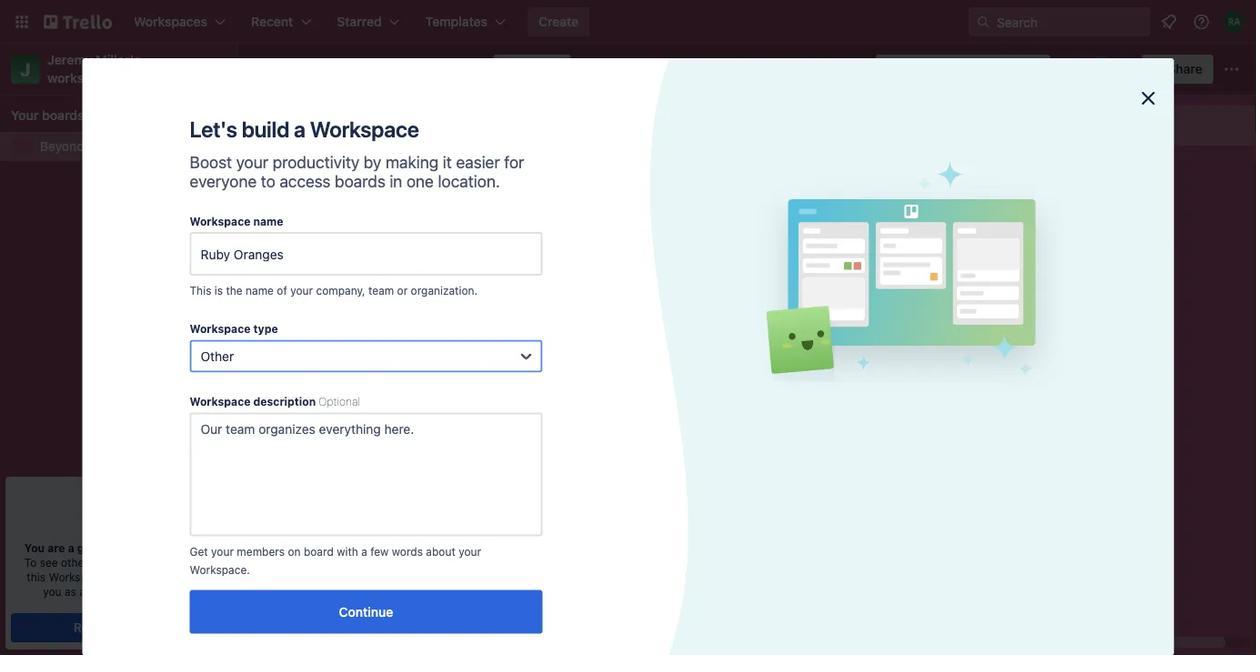 Task type: locate. For each thing, give the bounding box(es) containing it.
ruby anderson (rubyanderson7) image right all
[[1064, 56, 1090, 82]]

workspace
[[47, 71, 114, 86]]

0 horizontal spatial add a card button
[[255, 581, 459, 610]]

to left the join
[[126, 620, 138, 635]]

0 horizontal spatial to
[[126, 620, 138, 635]]

add
[[801, 183, 825, 198], [542, 234, 566, 249], [284, 588, 308, 603]]

beyond imagination link
[[40, 137, 204, 156]]

your inside 'boost your productivity by making it easier for everyone to access boards in one location.'
[[236, 152, 269, 172]]

1 filters from the left
[[353, 143, 386, 158]]

2 vertical spatial add a card button
[[255, 581, 459, 610]]

member.
[[149, 585, 194, 598]]

2 vertical spatial create
[[266, 424, 305, 439]]

making
[[386, 152, 439, 172]]

this is the name of your company, team or organization.
[[190, 284, 478, 297]]

to inside the request to join button
[[126, 620, 138, 635]]

your boards
[[11, 108, 84, 123]]

1 vertical spatial beyond
[[40, 139, 84, 154]]

share
[[1168, 61, 1203, 76]]

2 horizontal spatial add a card
[[801, 183, 866, 198]]

create linkedin link
[[266, 175, 477, 193]]

workspace. inside 'get your members on board with a few words about your workspace.'
[[190, 564, 250, 577]]

1 horizontal spatial in
[[203, 556, 212, 569]]

to
[[24, 556, 37, 569]]

and
[[130, 556, 149, 569]]

0 horizontal spatial members
[[152, 556, 200, 569]]

your
[[11, 108, 39, 123]]

0 vertical spatial ruby anderson (rubyanderson7) image
[[1224, 11, 1246, 33]]

0 vertical spatial this
[[124, 541, 145, 554]]

boards up an
[[91, 556, 127, 569]]

create linkedin
[[266, 176, 358, 191]]

create inside create instagram link
[[266, 424, 305, 439]]

beyond imagination
[[260, 59, 415, 79], [40, 139, 156, 154]]

Board name text field
[[251, 55, 424, 84]]

boards
[[42, 108, 84, 123], [335, 172, 386, 191], [91, 556, 127, 569]]

beyond
[[260, 59, 319, 79], [40, 139, 84, 154]]

ruby anderson (rubyanderson7) image right open information menu "image"
[[1224, 11, 1246, 33]]

cards
[[277, 143, 310, 158]]

0 vertical spatial to
[[261, 172, 276, 191]]

0 horizontal spatial filters
[[353, 143, 386, 158]]

in up add
[[203, 556, 212, 569]]

boards inside 'boost your productivity by making it easier for everyone to access boards in one location.'
[[335, 172, 386, 191]]

workspace for workspace type
[[190, 323, 251, 335]]

3 cards match filters
[[266, 143, 386, 158]]

0 horizontal spatial this
[[27, 571, 46, 583]]

this down to
[[27, 571, 46, 583]]

1 horizontal spatial beyond
[[260, 59, 319, 79]]

0 vertical spatial create
[[539, 14, 579, 29]]

0 vertical spatial name
[[253, 215, 284, 228]]

meeting
[[310, 548, 358, 563]]

share button
[[1143, 55, 1214, 84]]

filters
[[353, 143, 386, 158], [617, 143, 650, 158]]

jeremy
[[47, 52, 93, 67]]

add a card button for rightmost create from template… icon
[[772, 177, 976, 206]]

1 vertical spatial this
[[27, 571, 46, 583]]

0 vertical spatial beyond
[[260, 59, 319, 79]]

0 horizontal spatial create from template… image
[[466, 588, 481, 603]]

0 horizontal spatial in
[[111, 541, 121, 554]]

add a card
[[801, 183, 866, 198], [542, 234, 607, 249], [284, 588, 349, 603]]

2 vertical spatial boards
[[91, 556, 127, 569]]

0 horizontal spatial add a card
[[284, 588, 349, 603]]

access
[[280, 172, 331, 191]]

beyond imagination down your boards with 1 items element
[[40, 139, 156, 154]]

workspace. inside you are a guest in this workspace. to see other boards and members in this workspace, an admin must add you as a workspace member.
[[148, 541, 212, 554]]

you
[[43, 585, 62, 598]]

1 horizontal spatial add a card button
[[513, 228, 717, 257]]

workspace. up the must
[[148, 541, 212, 554]]

about
[[426, 545, 456, 558]]

in left one
[[390, 172, 403, 191]]

1 vertical spatial add
[[542, 234, 566, 249]]

get
[[190, 545, 208, 558]]

1 horizontal spatial members
[[237, 545, 285, 558]]

create inside create linkedin link
[[266, 176, 305, 191]]

filters for 1 card matches filters
[[617, 143, 650, 158]]

in
[[390, 172, 403, 191], [111, 541, 121, 554], [203, 556, 212, 569]]

power ups image
[[818, 62, 833, 76]]

members inside you are a guest in this workspace. to see other boards and members in this workspace, an admin must add you as a workspace member.
[[152, 556, 200, 569]]

1 horizontal spatial to
[[261, 172, 276, 191]]

matches
[[563, 143, 613, 158]]

search image
[[977, 15, 991, 29]]

1 vertical spatial in
[[111, 541, 121, 554]]

your
[[236, 152, 269, 172], [290, 284, 313, 297], [211, 545, 234, 558], [459, 545, 482, 558]]

1 horizontal spatial boards
[[91, 556, 127, 569]]

1 vertical spatial imagination
[[88, 139, 156, 154]]

members left on
[[237, 545, 285, 558]]

your down the build
[[236, 152, 269, 172]]

members up the must
[[152, 556, 200, 569]]

create from template… image
[[983, 184, 997, 198], [466, 588, 481, 603]]

0 vertical spatial create from template… image
[[983, 184, 997, 198]]

is
[[215, 284, 223, 297]]

2 vertical spatial in
[[203, 556, 212, 569]]

workspace down an
[[89, 585, 146, 598]]

1 vertical spatial workspace.
[[190, 564, 250, 577]]

0 vertical spatial beyond imagination
[[260, 59, 415, 79]]

add a card for bottommost create from template… icon
[[284, 588, 349, 603]]

boards right the your
[[42, 108, 84, 123]]

0 horizontal spatial ruby anderson (rubyanderson7) image
[[1064, 56, 1090, 82]]

0 vertical spatial workspace.
[[148, 541, 212, 554]]

ruby anderson (rubyanderson7) image
[[1224, 11, 1246, 33], [1064, 56, 1090, 82]]

create for create
[[539, 14, 579, 29]]

star or unstar board image
[[435, 62, 450, 76]]

name left of
[[246, 284, 274, 297]]

terry turtle (terryturtle) image
[[1112, 56, 1137, 82]]

all
[[1030, 61, 1044, 76]]

workspace name
[[190, 215, 284, 228]]

by
[[364, 152, 382, 172]]

name
[[253, 215, 284, 228], [246, 284, 274, 297]]

name down the "access"
[[253, 215, 284, 228]]

0 vertical spatial add a card button
[[772, 177, 976, 206]]

2 vertical spatial add
[[284, 588, 308, 603]]

create
[[539, 14, 579, 29], [266, 176, 305, 191], [266, 424, 305, 439]]

add a card button
[[772, 177, 976, 206], [513, 228, 717, 257], [255, 581, 459, 610]]

1 horizontal spatial imagination
[[323, 59, 415, 79]]

your right get
[[211, 545, 234, 558]]

beyond up let's build a workspace
[[260, 59, 319, 79]]

filters up create linkedin link
[[353, 143, 386, 158]]

0 vertical spatial in
[[390, 172, 403, 191]]

add
[[190, 571, 210, 583]]

to down 3
[[261, 172, 276, 191]]

in right "guest"
[[111, 541, 121, 554]]

0 horizontal spatial add
[[284, 588, 308, 603]]

2 horizontal spatial in
[[390, 172, 403, 191]]

request
[[73, 620, 123, 635]]

workspace type
[[190, 323, 278, 335]]

1 vertical spatial boards
[[335, 172, 386, 191]]

0 horizontal spatial beyond
[[40, 139, 84, 154]]

1 vertical spatial add a card button
[[513, 228, 717, 257]]

1 horizontal spatial filters
[[617, 143, 650, 158]]

2 filters from the left
[[617, 143, 650, 158]]

imagination left star or unstar board image
[[323, 59, 415, 79]]

workspace.
[[148, 541, 212, 554], [190, 564, 250, 577]]

kickoff
[[266, 548, 307, 563]]

0 vertical spatial add a card
[[801, 183, 866, 198]]

1 vertical spatial beyond imagination
[[40, 139, 156, 154]]

type
[[253, 323, 278, 335]]

workspace. down get
[[190, 564, 250, 577]]

starred icon image
[[211, 139, 226, 154]]

1 vertical spatial create
[[266, 176, 305, 191]]

a
[[294, 116, 306, 142], [828, 183, 835, 198], [570, 234, 577, 249], [68, 541, 74, 554], [361, 545, 367, 558], [79, 585, 85, 598], [311, 588, 318, 603]]

imagination down your boards with 1 items element
[[88, 139, 156, 154]]

0 horizontal spatial beyond imagination
[[40, 139, 156, 154]]

2 vertical spatial add a card
[[284, 588, 349, 603]]

workspace down everyone
[[190, 215, 251, 228]]

1 vertical spatial add a card
[[542, 234, 607, 249]]

add for rightmost create from template… icon
[[801, 183, 825, 198]]

card
[[533, 143, 560, 158], [839, 183, 866, 198], [580, 234, 607, 249], [322, 588, 349, 603]]

easier
[[456, 152, 500, 172]]

0 vertical spatial add
[[801, 183, 825, 198]]

boards down match at the left
[[335, 172, 386, 191]]

beyond imagination inside text box
[[260, 59, 415, 79]]

1 horizontal spatial beyond imagination
[[260, 59, 415, 79]]

the
[[226, 284, 243, 297]]

add a card for rightmost create from template… icon
[[801, 183, 866, 198]]

an
[[112, 571, 124, 583]]

0 vertical spatial boards
[[42, 108, 84, 123]]

continue
[[339, 604, 393, 619]]

2 horizontal spatial add a card button
[[772, 177, 976, 206]]

this up 'and'
[[124, 541, 145, 554]]

workspace inside you are a guest in this workspace. to see other boards and members in this workspace, an admin must add you as a workspace member.
[[89, 585, 146, 598]]

2 horizontal spatial add
[[801, 183, 825, 198]]

filters right matches
[[617, 143, 650, 158]]

create instagram link
[[266, 423, 477, 441]]

create inside create "button"
[[539, 14, 579, 29]]

beyond imagination up let's build a workspace
[[260, 59, 415, 79]]

imagination
[[323, 59, 415, 79], [88, 139, 156, 154]]

beyond down your boards
[[40, 139, 84, 154]]

workspace for workspace name
[[190, 215, 251, 228]]

workspace up other
[[190, 323, 251, 335]]

add a card button for bottommost create from template… icon
[[255, 581, 459, 610]]

your right about
[[459, 545, 482, 558]]

0 vertical spatial imagination
[[323, 59, 415, 79]]

workspace down other
[[190, 395, 251, 408]]

are
[[48, 541, 65, 554]]

this
[[190, 284, 212, 297]]

1
[[524, 143, 530, 158]]

workspace
[[310, 116, 419, 142], [190, 215, 251, 228], [190, 323, 251, 335], [190, 395, 251, 408], [89, 585, 146, 598]]

1 vertical spatial to
[[126, 620, 138, 635]]

2 horizontal spatial boards
[[335, 172, 386, 191]]

your boards with 1 items element
[[11, 105, 217, 126]]



Task type: describe. For each thing, give the bounding box(es) containing it.
company,
[[316, 284, 366, 297]]

filters
[[904, 61, 941, 76]]

add for bottommost create from template… icon
[[284, 588, 308, 603]]

continue button
[[190, 590, 543, 634]]

back to home image
[[44, 7, 112, 36]]

1 vertical spatial create from template… image
[[466, 588, 481, 603]]

workspace up the by at the top left of the page
[[310, 116, 419, 142]]

show menu image
[[1223, 60, 1241, 78]]

workspace description optional
[[190, 395, 360, 408]]

to inside 'boost your productivity by making it easier for everyone to access boards in one location.'
[[261, 172, 276, 191]]

a inside 'get your members on board with a few words about your workspace.'
[[361, 545, 367, 558]]

0 horizontal spatial imagination
[[88, 139, 156, 154]]

customize views image
[[580, 60, 598, 78]]

as
[[65, 585, 76, 598]]

0 horizontal spatial boards
[[42, 108, 84, 123]]

other
[[201, 349, 234, 364]]

filters for 3 cards match filters
[[353, 143, 386, 158]]

0 notifications image
[[1159, 11, 1180, 33]]

optional
[[319, 395, 360, 408]]

your right of
[[290, 284, 313, 297]]

create instagram
[[266, 424, 367, 439]]

on
[[288, 545, 301, 558]]

Our team organizes everything here. text field
[[190, 413, 543, 536]]

one
[[407, 172, 434, 191]]

Workspace name text field
[[190, 232, 543, 276]]

get your members on board with a few words about your workspace.
[[190, 545, 482, 577]]

you are a guest in this workspace. to see other boards and members in this workspace, an admin must add you as a workspace member.
[[24, 541, 212, 598]]

admin
[[128, 571, 159, 583]]

3
[[266, 143, 274, 158]]

1 horizontal spatial ruby anderson (rubyanderson7) image
[[1224, 11, 1246, 33]]

must
[[162, 571, 187, 583]]

j
[[20, 58, 31, 80]]

1 horizontal spatial this
[[124, 541, 145, 554]]

1 horizontal spatial create from template… image
[[983, 184, 997, 198]]

board
[[304, 545, 334, 558]]

linkedin
[[308, 176, 358, 191]]

let's build a workspace
[[190, 116, 419, 142]]

of
[[277, 284, 287, 297]]

for
[[504, 152, 525, 172]]

kickoff meeting
[[266, 548, 358, 563]]

1 vertical spatial name
[[246, 284, 274, 297]]

automation image
[[844, 55, 869, 80]]

1 vertical spatial ruby anderson (rubyanderson7) image
[[1064, 56, 1090, 82]]

productivity
[[273, 152, 360, 172]]

build
[[242, 116, 290, 142]]

let's
[[190, 116, 237, 142]]

it
[[443, 152, 452, 172]]

create for create instagram
[[266, 424, 305, 439]]

join
[[142, 620, 163, 635]]

see
[[40, 556, 58, 569]]

match
[[313, 143, 350, 158]]

or
[[397, 284, 408, 297]]

workspace for workspace description optional
[[190, 395, 251, 408]]

other
[[61, 556, 88, 569]]

guest
[[77, 541, 108, 554]]

words
[[392, 545, 423, 558]]

boards inside you are a guest in this workspace. to see other boards and members in this workspace, an admin must add you as a workspace member.
[[91, 556, 127, 569]]

1 horizontal spatial add
[[542, 234, 566, 249]]

jeremy miller's workspace
[[47, 52, 144, 86]]

create for create linkedin
[[266, 176, 305, 191]]

location.
[[438, 172, 500, 191]]

request to join
[[73, 620, 163, 635]]

4
[[968, 61, 977, 76]]

in inside 'boost your productivity by making it easier for everyone to access boards in one location.'
[[390, 172, 403, 191]]

1 card matches filters
[[524, 143, 650, 158]]

few
[[371, 545, 389, 558]]

clear
[[995, 61, 1027, 76]]

team
[[369, 284, 394, 297]]

boost your productivity by making it easier for everyone to access boards in one location.
[[190, 152, 525, 191]]

boost
[[190, 152, 232, 172]]

terry turtle (terryturtle) image
[[459, 444, 481, 466]]

beyond inside text box
[[260, 59, 319, 79]]

members inside 'get your members on board with a few words about your workspace.'
[[237, 545, 285, 558]]

open information menu image
[[1193, 13, 1211, 31]]

description
[[253, 395, 316, 408]]

instagram
[[308, 424, 367, 439]]

workspace visible image
[[468, 62, 483, 76]]

workspace,
[[49, 571, 109, 583]]

imagination inside text box
[[323, 59, 415, 79]]

you
[[24, 541, 45, 554]]

1 horizontal spatial add a card
[[542, 234, 607, 249]]

everyone
[[190, 172, 257, 191]]

with
[[337, 545, 358, 558]]

request to join button
[[11, 613, 226, 643]]

primary element
[[0, 0, 1257, 44]]

organization.
[[411, 284, 478, 297]]

jeremy miller (jeremymiller198) image
[[1088, 56, 1114, 82]]

clear all
[[995, 61, 1044, 76]]

create button
[[528, 7, 590, 36]]

kickoff meeting link
[[266, 546, 477, 565]]

color: purple, title: none image
[[266, 412, 302, 419]]

miller's
[[96, 52, 141, 67]]

Search field
[[991, 8, 1150, 35]]

clear all button
[[988, 55, 1051, 84]]



Task type: vqa. For each thing, say whether or not it's contained in the screenshot.
Create from template… image's the 'Add'
yes



